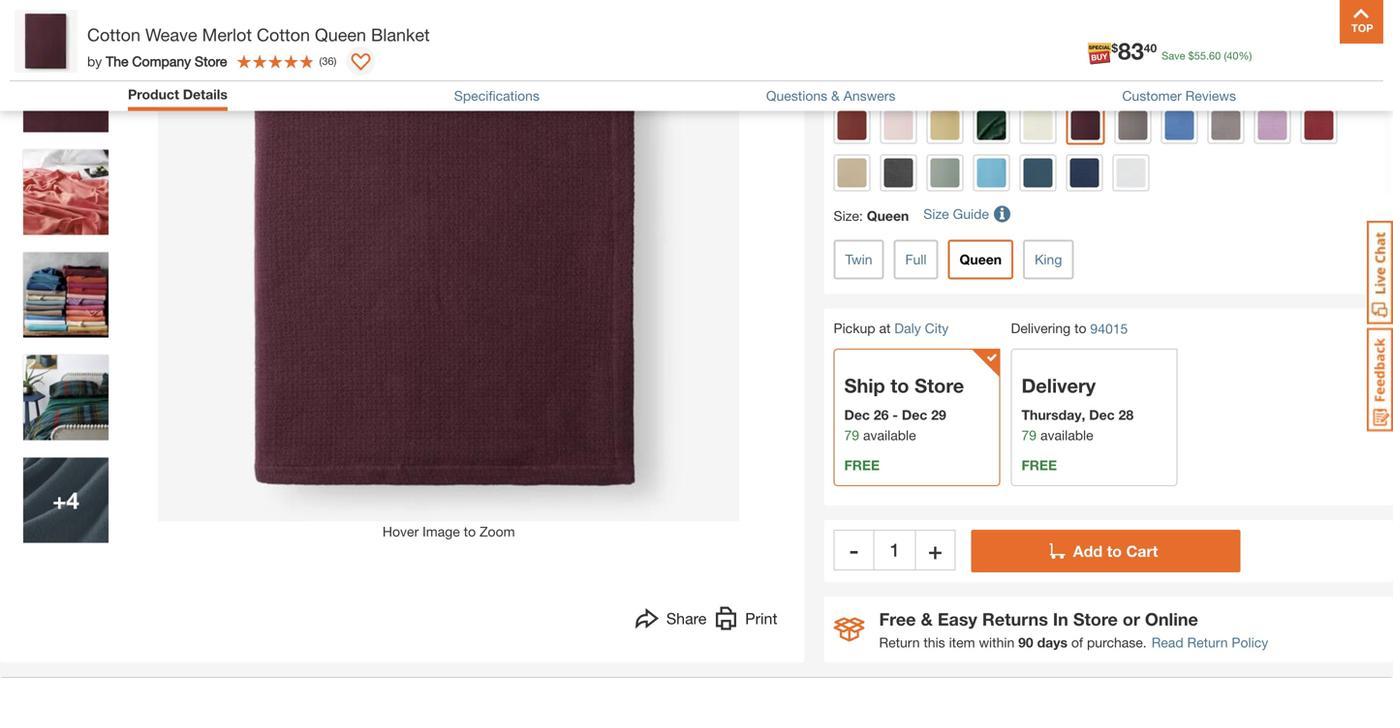 Task type: vqa. For each thing, say whether or not it's contained in the screenshot.
Delivery
yes



Task type: locate. For each thing, give the bounding box(es) containing it.
size
[[924, 206, 950, 222], [834, 208, 860, 224]]

queen down the slate gray image
[[867, 208, 909, 224]]

size for size : queen
[[834, 208, 860, 224]]

add to cart button
[[972, 530, 1241, 573]]

cotton up the
[[87, 24, 141, 45]]

+
[[52, 487, 66, 514], [929, 536, 943, 564]]

: up twin
[[860, 208, 863, 224]]

cotton
[[87, 24, 141, 45], [257, 24, 310, 45]]

0 horizontal spatial cotton
[[87, 24, 141, 45]]

return right 'read'
[[1188, 635, 1229, 651]]

purchase.
[[1087, 635, 1147, 651]]

( right 60
[[1225, 49, 1227, 62]]

2 available from the left
[[1041, 427, 1094, 443]]

thursday,
[[1022, 407, 1086, 423]]

$ left "save"
[[1112, 41, 1119, 55]]

1 79 from the left
[[845, 427, 860, 443]]

city
[[925, 320, 949, 336]]

store inside ship to store dec 26 - dec 29 79 available
[[915, 374, 965, 397]]

2 79 from the left
[[1022, 427, 1037, 443]]

teal image
[[1024, 159, 1053, 188]]

1 horizontal spatial queen
[[867, 208, 909, 224]]

in
[[1053, 609, 1069, 630]]

customer reviews button
[[1123, 88, 1237, 104], [1123, 88, 1237, 104]]

image
[[423, 524, 460, 540]]

ship
[[845, 374, 886, 397]]

free down "thursday,"
[[1022, 457, 1058, 473]]

1 horizontal spatial &
[[921, 609, 933, 630]]

.
[[1207, 49, 1210, 62]]

specifications button
[[454, 88, 540, 104], [454, 88, 540, 104]]

40 right 60
[[1227, 49, 1239, 62]]

store up 29 on the bottom right of page
[[915, 374, 965, 397]]

1 horizontal spatial (
[[1225, 49, 1227, 62]]

to for ship
[[891, 374, 910, 397]]

1 horizontal spatial store
[[915, 374, 965, 397]]

0 horizontal spatial (
[[319, 55, 322, 67]]

1 horizontal spatial -
[[893, 407, 899, 423]]

0 horizontal spatial 79
[[845, 427, 860, 443]]

0 horizontal spatial return
[[880, 635, 920, 651]]

the company store bed blankets ko33 q merlot c3.4 image
[[23, 355, 109, 440]]

add
[[1074, 542, 1103, 561]]

available down "thursday,"
[[1041, 427, 1094, 443]]

0 vertical spatial :
[[867, 80, 871, 96]]

pickup
[[834, 320, 876, 336]]

( 36 )
[[319, 55, 337, 67]]

queen
[[315, 24, 366, 45], [867, 208, 909, 224], [960, 252, 1002, 268]]

0 horizontal spatial queen
[[315, 24, 366, 45]]

1 horizontal spatial $
[[1189, 49, 1195, 62]]

or
[[1123, 609, 1141, 630]]

the
[[106, 53, 128, 69]]

& for free
[[921, 609, 933, 630]]

1 horizontal spatial available
[[1041, 427, 1094, 443]]

1 vertical spatial +
[[929, 536, 943, 564]]

this
[[924, 635, 946, 651]]

: left merlot
[[867, 80, 871, 96]]

0 horizontal spatial dec
[[845, 407, 870, 423]]

item
[[949, 635, 976, 651]]

$
[[1112, 41, 1119, 55], [1189, 49, 1195, 62]]

2 vertical spatial queen
[[960, 252, 1002, 268]]

28
[[1119, 407, 1134, 423]]

free for thursday,
[[1022, 457, 1058, 473]]

0 vertical spatial queen
[[315, 24, 366, 45]]

to inside ship to store dec 26 - dec 29 79 available
[[891, 374, 910, 397]]

within
[[979, 635, 1015, 651]]

1 cotton from the left
[[87, 24, 141, 45]]

cotton right "merlot"
[[257, 24, 310, 45]]

queen up )
[[315, 24, 366, 45]]

79 down ship
[[845, 427, 860, 443]]

top button
[[1341, 0, 1384, 44]]

delivery thursday, dec 28 79 available
[[1022, 374, 1134, 443]]

hover
[[383, 524, 419, 540]]

0 horizontal spatial &
[[832, 88, 840, 104]]

1 available from the left
[[864, 427, 917, 443]]

1 free from the left
[[845, 457, 880, 473]]

& for questions
[[832, 88, 840, 104]]

94015 link
[[1091, 319, 1129, 339]]

-
[[893, 407, 899, 423], [850, 536, 859, 564]]

4
[[66, 487, 79, 514]]

to right ship
[[891, 374, 910, 397]]

display image
[[351, 53, 371, 73]]

40 left "save"
[[1145, 41, 1157, 55]]

2 free from the left
[[1022, 457, 1058, 473]]

+ inside button
[[929, 536, 943, 564]]

0 horizontal spatial available
[[864, 427, 917, 443]]

questions & answers button
[[767, 88, 896, 104], [767, 88, 896, 104]]

store down "merlot"
[[195, 53, 227, 69]]

: for size
[[860, 208, 863, 224]]

79
[[845, 427, 860, 443], [1022, 427, 1037, 443]]

available inside ship to store dec 26 - dec 29 79 available
[[864, 427, 917, 443]]

( left )
[[319, 55, 322, 67]]

2 dec from the left
[[902, 407, 928, 423]]

None field
[[875, 530, 915, 571]]

free down 26
[[845, 457, 880, 473]]

policy
[[1232, 635, 1269, 651]]

delivery
[[1022, 374, 1096, 397]]

1 return from the left
[[880, 635, 920, 651]]

save
[[1162, 49, 1186, 62]]

dec left 28
[[1090, 407, 1115, 423]]

40
[[1145, 41, 1157, 55], [1227, 49, 1239, 62]]

read
[[1152, 635, 1184, 651]]

share
[[667, 610, 707, 628]]

return down free
[[880, 635, 920, 651]]

color
[[834, 80, 867, 96]]

1 horizontal spatial +
[[929, 536, 943, 564]]

& up this
[[921, 609, 933, 630]]

dec left 29 on the bottom right of page
[[902, 407, 928, 423]]

2 horizontal spatial dec
[[1090, 407, 1115, 423]]

size down sand icon in the right of the page
[[834, 208, 860, 224]]

free for to
[[845, 457, 880, 473]]

$ left . at top
[[1189, 49, 1195, 62]]

queen button
[[948, 240, 1014, 280]]

to left 94015
[[1075, 320, 1087, 336]]

available inside delivery thursday, dec 28 79 available
[[1041, 427, 1094, 443]]

0 horizontal spatial :
[[860, 208, 863, 224]]

0 horizontal spatial store
[[195, 53, 227, 69]]

customer
[[1123, 88, 1182, 104]]

79 down "thursday,"
[[1022, 427, 1037, 443]]

40 inside $ 83 40
[[1145, 41, 1157, 55]]

2 cotton from the left
[[257, 24, 310, 45]]

:
[[867, 80, 871, 96], [860, 208, 863, 224]]

to right add
[[1107, 542, 1122, 561]]

to inside the delivering to 94015
[[1075, 320, 1087, 336]]

available
[[864, 427, 917, 443], [1041, 427, 1094, 443]]

daly city button
[[895, 320, 949, 336]]

& inside free & easy returns in store or online return this item within 90 days of purchase. read return policy
[[921, 609, 933, 630]]

print
[[746, 610, 778, 628]]

0 horizontal spatial +
[[52, 487, 66, 514]]

& up auburn image
[[832, 88, 840, 104]]

0 horizontal spatial $
[[1112, 41, 1119, 55]]

product details button
[[128, 86, 228, 106], [128, 86, 228, 102]]

0 vertical spatial -
[[893, 407, 899, 423]]

0 horizontal spatial free
[[845, 457, 880, 473]]

+ for +
[[929, 536, 943, 564]]

dec left 26
[[845, 407, 870, 423]]

full
[[906, 252, 927, 268]]

product image image
[[15, 10, 78, 73]]

store up the of
[[1074, 609, 1118, 630]]

0 horizontal spatial size
[[834, 208, 860, 224]]

store
[[195, 53, 227, 69], [915, 374, 965, 397], [1074, 609, 1118, 630]]

2 vertical spatial store
[[1074, 609, 1118, 630]]

cart
[[1127, 542, 1159, 561]]

size left guide
[[924, 206, 950, 222]]

details
[[183, 86, 228, 102]]

true navy image
[[1071, 159, 1100, 188]]

- up the "icon"
[[850, 536, 859, 564]]

1 vertical spatial -
[[850, 536, 859, 564]]

auburn image
[[838, 111, 867, 140]]

returns
[[983, 609, 1049, 630]]

return
[[880, 635, 920, 651], [1188, 635, 1229, 651]]

(
[[1225, 49, 1227, 62], [319, 55, 322, 67]]

1 horizontal spatial dec
[[902, 407, 928, 423]]

1 horizontal spatial free
[[1022, 457, 1058, 473]]

delivering to 94015
[[1011, 320, 1129, 337]]

0 vertical spatial +
[[52, 487, 66, 514]]

cotton weave merlot cotton queen blanket
[[87, 24, 430, 45]]

2 horizontal spatial queen
[[960, 252, 1002, 268]]

available down 26
[[864, 427, 917, 443]]

queen down guide
[[960, 252, 1002, 268]]

0 horizontal spatial -
[[850, 536, 859, 564]]

1 horizontal spatial return
[[1188, 635, 1229, 651]]

0 vertical spatial &
[[832, 88, 840, 104]]

1 horizontal spatial size
[[924, 206, 950, 222]]

dec
[[845, 407, 870, 423], [902, 407, 928, 423], [1090, 407, 1115, 423]]

hover image to zoom button
[[158, 0, 740, 542]]

company
[[132, 53, 191, 69]]

3 dec from the left
[[1090, 407, 1115, 423]]

0 horizontal spatial 40
[[1145, 41, 1157, 55]]

1 horizontal spatial cotton
[[257, 24, 310, 45]]

1 vertical spatial store
[[915, 374, 965, 397]]

1 vertical spatial &
[[921, 609, 933, 630]]

2 horizontal spatial store
[[1074, 609, 1118, 630]]

1 vertical spatial :
[[860, 208, 863, 224]]

1 horizontal spatial :
[[867, 80, 871, 96]]

1 horizontal spatial 79
[[1022, 427, 1037, 443]]

to for delivering
[[1075, 320, 1087, 336]]

thyme image
[[931, 159, 960, 188]]

color : merlot
[[834, 80, 932, 96]]

sand image
[[838, 159, 867, 188]]

- right 26
[[893, 407, 899, 423]]

size for size guide
[[924, 206, 950, 222]]

size inside button
[[924, 206, 950, 222]]

of
[[1072, 635, 1084, 651]]



Task type: describe. For each thing, give the bounding box(es) containing it.
$ 83 40
[[1112, 37, 1157, 64]]

90
[[1019, 635, 1034, 651]]

79 inside ship to store dec 26 - dec 29 79 available
[[845, 427, 860, 443]]

online
[[1146, 609, 1199, 630]]

product details
[[128, 86, 228, 102]]

zoom
[[480, 524, 515, 540]]

to for add
[[1107, 542, 1122, 561]]

mocha image
[[1119, 111, 1148, 140]]

by
[[87, 53, 102, 69]]

add to cart
[[1074, 542, 1159, 561]]

dec inside delivery thursday, dec 28 79 available
[[1090, 407, 1115, 423]]

free
[[880, 609, 916, 630]]

ship to store dec 26 - dec 29 79 available
[[845, 374, 965, 443]]

1 vertical spatial queen
[[867, 208, 909, 224]]

merlot image
[[1072, 111, 1101, 140]]

full button
[[894, 240, 939, 280]]

merlot
[[202, 24, 252, 45]]

83
[[1119, 37, 1145, 64]]

print button
[[715, 607, 778, 636]]

slate gray image
[[884, 159, 914, 188]]

pale lilac image
[[1259, 111, 1288, 140]]

+ button
[[915, 530, 956, 571]]

queen inside button
[[960, 252, 1002, 268]]

white image
[[1117, 159, 1146, 188]]

answers
[[844, 88, 896, 104]]

+ 4
[[52, 487, 79, 514]]

1 dec from the left
[[845, 407, 870, 423]]

customer reviews
[[1123, 88, 1237, 104]]

pickup at daly city
[[834, 320, 949, 336]]

- inside ship to store dec 26 - dec 29 79 available
[[893, 407, 899, 423]]

daly
[[895, 320, 922, 336]]

share button
[[636, 607, 707, 636]]

ivory image
[[1024, 111, 1053, 140]]

easy
[[938, 609, 978, 630]]

weave
[[145, 24, 197, 45]]

to left zoom
[[464, 524, 476, 540]]

size guide
[[924, 206, 990, 222]]

dark green image
[[978, 111, 1007, 140]]

29
[[932, 407, 947, 423]]

save $ 55 . 60 ( 40 %)
[[1162, 49, 1253, 62]]

guide
[[953, 206, 990, 222]]

the company store bed blankets ko33 q merlot 64.0 image
[[23, 0, 109, 30]]

read return policy link
[[1152, 633, 1269, 653]]

days
[[1038, 635, 1068, 651]]

feedback link image
[[1368, 328, 1394, 432]]

1 horizontal spatial 40
[[1227, 49, 1239, 62]]

at
[[880, 320, 891, 336]]

king
[[1035, 252, 1063, 268]]

size : queen
[[834, 208, 909, 224]]

0 vertical spatial store
[[195, 53, 227, 69]]

icon image
[[834, 618, 865, 642]]

by the company store
[[87, 53, 227, 69]]

store inside free & easy returns in store or online return this item within 90 days of purchase. read return policy
[[1074, 609, 1118, 630]]

)
[[334, 55, 337, 67]]

: for color
[[867, 80, 871, 96]]

red image
[[1305, 111, 1334, 140]]

$ inside $ 83 40
[[1112, 41, 1119, 55]]

twin button
[[834, 240, 884, 280]]

merlot
[[875, 80, 932, 96]]

specifications
[[454, 88, 540, 104]]

king button
[[1024, 240, 1074, 280]]

the company store bed blankets ko33 q merlot 40.2 image
[[23, 150, 109, 235]]

blanket
[[371, 24, 430, 45]]

- button
[[834, 530, 875, 571]]

twin
[[846, 252, 873, 268]]

butterscotch image
[[931, 111, 960, 140]]

60
[[1210, 49, 1222, 62]]

turquoise image
[[978, 159, 1007, 188]]

the company store bed blankets ko33 q merlot a0.3 image
[[23, 252, 109, 338]]

94015
[[1091, 321, 1129, 337]]

marine blue image
[[1166, 111, 1195, 140]]

questions & answers
[[767, 88, 896, 104]]

delivering
[[1011, 320, 1071, 336]]

live chat image
[[1368, 221, 1394, 325]]

%)
[[1239, 49, 1253, 62]]

blush image
[[884, 111, 914, 140]]

+ for + 4
[[52, 487, 66, 514]]

the company store bed blankets ko33 q merlot 4f.5 image
[[23, 458, 109, 543]]

the company store bed blankets ko33 q merlot e1.1 image
[[23, 47, 109, 132]]

- inside button
[[850, 536, 859, 564]]

reviews
[[1186, 88, 1237, 104]]

questions
[[767, 88, 828, 104]]

36
[[322, 55, 334, 67]]

55
[[1195, 49, 1207, 62]]

mineral gray image
[[1212, 111, 1241, 140]]

79 inside delivery thursday, dec 28 79 available
[[1022, 427, 1037, 443]]

2 return from the left
[[1188, 635, 1229, 651]]

hover image to zoom
[[383, 524, 515, 540]]

26
[[874, 407, 889, 423]]

product
[[128, 86, 179, 102]]

free & easy returns in store or online return this item within 90 days of purchase. read return policy
[[880, 609, 1269, 651]]

size guide button
[[924, 196, 1014, 232]]



